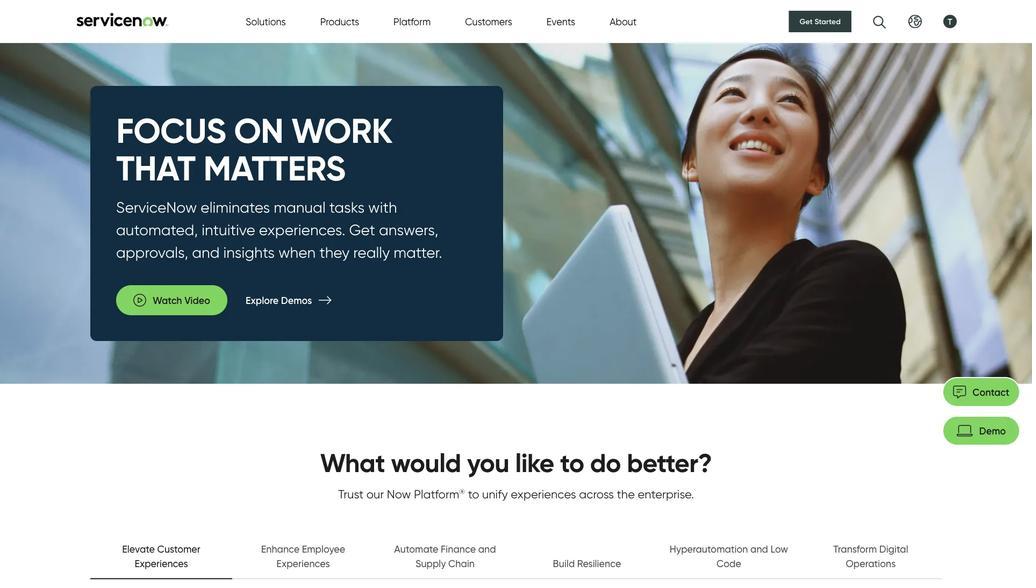 Task type: describe. For each thing, give the bounding box(es) containing it.
get started
[[800, 17, 841, 26]]

get
[[800, 17, 813, 26]]

customers button
[[465, 14, 512, 29]]

events button
[[547, 14, 575, 29]]

get started link
[[789, 11, 852, 32]]

started
[[815, 17, 841, 26]]

about
[[610, 16, 637, 27]]



Task type: locate. For each thing, give the bounding box(es) containing it.
products button
[[320, 14, 359, 29]]

customers
[[465, 16, 512, 27]]

platform button
[[394, 14, 431, 29]]

solutions button
[[246, 14, 286, 29]]

products
[[320, 16, 359, 27]]

servicenow image
[[75, 13, 169, 27]]

platform
[[394, 16, 431, 27]]

about button
[[610, 14, 637, 29]]

events
[[547, 16, 575, 27]]

solutions
[[246, 16, 286, 27]]



Task type: vqa. For each thing, say whether or not it's contained in the screenshot.
Globe icon
no



